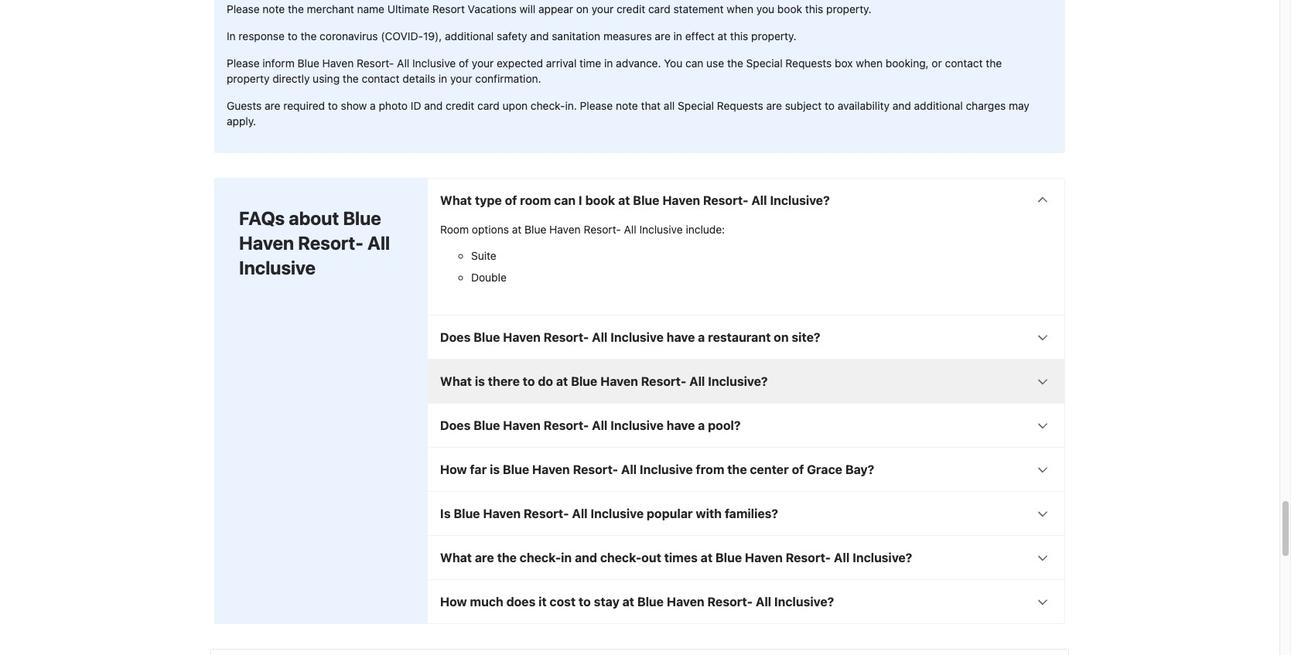 Task type: vqa. For each thing, say whether or not it's contained in the screenshot.
Guests
yes



Task type: describe. For each thing, give the bounding box(es) containing it.
how much does it cost to stay at blue haven resort- all inclusive?
[[440, 595, 834, 609]]

effect
[[685, 29, 715, 42]]

that
[[641, 99, 661, 112]]

type
[[475, 193, 502, 207]]

how far is blue haven resort- all inclusive from the center of grace bay? button
[[428, 448, 1065, 491]]

to inside dropdown button
[[523, 374, 535, 388]]

time
[[580, 56, 602, 69]]

does blue haven resort- all inclusive have a pool? button
[[428, 404, 1065, 447]]

at right times
[[701, 551, 713, 565]]

options
[[472, 223, 509, 236]]

please note the merchant name ultimate resort vacations will appear on your credit card statement when you book this property.
[[227, 2, 872, 15]]

haven inside dropdown button
[[601, 374, 638, 388]]

is blue haven resort- all inclusive popular with families?
[[440, 507, 779, 520]]

blue up how much does it cost to stay at blue haven resort- all inclusive? "dropdown button"
[[716, 551, 742, 565]]

inclusive left popular
[[591, 507, 644, 520]]

it
[[539, 595, 547, 609]]

the right from
[[728, 462, 747, 476]]

the right the using
[[343, 72, 359, 85]]

in right details
[[439, 72, 447, 85]]

blue right is
[[454, 507, 480, 520]]

to inside "dropdown button"
[[579, 595, 591, 609]]

much
[[470, 595, 504, 609]]

do
[[538, 374, 553, 388]]

how for how much does it cost to stay at blue haven resort- all inclusive?
[[440, 595, 467, 609]]

restaurant
[[708, 330, 771, 344]]

ultimate
[[388, 2, 429, 15]]

and right safety
[[530, 29, 549, 42]]

can inside what type of room can i book at blue haven resort- all inclusive? dropdown button
[[554, 193, 576, 207]]

required
[[283, 99, 325, 112]]

what is there to do at blue haven resort- all inclusive?
[[440, 374, 768, 388]]

haven down the does blue haven resort- all inclusive have a pool?
[[532, 462, 570, 476]]

special for all
[[678, 99, 714, 112]]

resort- inside "dropdown button"
[[708, 595, 753, 609]]

check- up it
[[520, 551, 561, 565]]

what type of room can i book at blue haven resort- all inclusive? button
[[428, 178, 1065, 222]]

does blue haven resort- all inclusive have a restaurant on site?
[[440, 330, 821, 344]]

all inside dropdown button
[[690, 374, 705, 388]]

families?
[[725, 507, 779, 520]]

note inside guests are required to show a photo id and credit card upon check-in. please note that all special requests are subject to availability and additional charges may apply.
[[616, 99, 638, 112]]

resort
[[432, 2, 465, 15]]

all inside please inform blue haven resort- all inclusive of your expected arrival time in advance. you can use the special requests box when booking, or contact the property directly using the contact details in your confirmation.
[[397, 56, 410, 69]]

haven up there
[[503, 330, 541, 344]]

requests for box
[[786, 56, 832, 69]]

coronavirus
[[320, 29, 378, 42]]

merchant
[[307, 2, 354, 15]]

how far is blue haven resort- all inclusive from the center of grace bay?
[[440, 462, 875, 476]]

photo
[[379, 99, 408, 112]]

blue down 'room'
[[525, 223, 547, 236]]

haven down far
[[483, 507, 521, 520]]

have for restaurant
[[667, 330, 695, 344]]

what for what type of room can i book at blue haven resort- all inclusive?
[[440, 193, 472, 207]]

in response to the coronavirus (covid-19), additional safety and sanitation measures are in effect at this property.
[[227, 29, 797, 42]]

in.
[[565, 99, 577, 112]]

blue inside dropdown button
[[571, 374, 598, 388]]

subject
[[785, 99, 822, 112]]

haven inside "dropdown button"
[[667, 595, 705, 609]]

at right i
[[618, 193, 630, 207]]

requests for are
[[717, 99, 764, 112]]

0 horizontal spatial contact
[[362, 72, 400, 85]]

measures
[[604, 29, 652, 42]]

a for does blue haven resort- all inclusive have a pool?
[[698, 418, 705, 432]]

haven down families? at the bottom right of the page
[[745, 551, 783, 565]]

may
[[1009, 99, 1030, 112]]

vacations
[[468, 2, 517, 15]]

include:
[[686, 223, 725, 236]]

please for please note the merchant name ultimate resort vacations will appear on your credit card statement when you book this property.
[[227, 2, 260, 15]]

blue inside faqs about blue haven resort- all inclusive
[[343, 207, 381, 229]]

stay
[[594, 595, 620, 609]]

details
[[403, 72, 436, 85]]

what for what are the check-in and check-out times at blue haven resort- all inclusive?
[[440, 551, 472, 565]]

the right use
[[727, 56, 744, 69]]

inclusive down 'what type of room can i book at blue haven resort- all inclusive?'
[[640, 223, 683, 236]]

what are the check-in and check-out times at blue haven resort- all inclusive?
[[440, 551, 913, 565]]

to left show
[[328, 99, 338, 112]]

what for what is there to do at blue haven resort- all inclusive?
[[440, 374, 472, 388]]

inclusive inside faqs about blue haven resort- all inclusive
[[239, 257, 316, 278]]

guests are required to show a photo id and credit card upon check-in. please note that all special requests are subject to availability and additional charges may apply.
[[227, 99, 1030, 127]]

site?
[[792, 330, 821, 344]]

does blue haven resort- all inclusive have a pool?
[[440, 418, 741, 432]]

center
[[750, 462, 789, 476]]

how much does it cost to stay at blue haven resort- all inclusive? button
[[428, 580, 1065, 623]]

inclusive inside please inform blue haven resort- all inclusive of your expected arrival time in advance. you can use the special requests box when booking, or contact the property directly using the contact details in your confirmation.
[[412, 56, 456, 69]]

safety
[[497, 29, 528, 42]]

are inside dropdown button
[[475, 551, 494, 565]]

credit inside guests are required to show a photo id and credit card upon check-in. please note that all special requests are subject to availability and additional charges may apply.
[[446, 99, 475, 112]]

you
[[757, 2, 775, 15]]

does
[[507, 595, 536, 609]]

confirmation.
[[475, 72, 541, 85]]

will
[[520, 2, 536, 15]]

0 vertical spatial this
[[805, 2, 824, 15]]

haven down i
[[550, 223, 581, 236]]

the up does
[[497, 551, 517, 565]]

availability
[[838, 99, 890, 112]]

arrival
[[546, 56, 577, 69]]

cost
[[550, 595, 576, 609]]

of inside what type of room can i book at blue haven resort- all inclusive? dropdown button
[[505, 193, 517, 207]]

additional inside guests are required to show a photo id and credit card upon check-in. please note that all special requests are subject to availability and additional charges may apply.
[[914, 99, 963, 112]]

statement
[[674, 2, 724, 15]]

is blue haven resort- all inclusive popular with families? button
[[428, 492, 1065, 535]]

using
[[313, 72, 340, 85]]

to up inform
[[288, 29, 298, 42]]

all inside "dropdown button"
[[756, 595, 772, 609]]

please for please inform blue haven resort- all inclusive of your expected arrival time in advance. you can use the special requests box when booking, or contact the property directly using the contact details in your confirmation.
[[227, 56, 260, 69]]

expected
[[497, 56, 543, 69]]

blue up far
[[474, 418, 500, 432]]

a inside guests are required to show a photo id and credit card upon check-in. please note that all special requests are subject to availability and additional charges may apply.
[[370, 99, 376, 112]]

book inside dropdown button
[[586, 193, 615, 207]]

1 vertical spatial property.
[[752, 29, 797, 42]]

name
[[357, 2, 385, 15]]

does for does blue haven resort- all inclusive have a restaurant on site?
[[440, 330, 471, 344]]

out
[[642, 551, 662, 565]]

inclusive up how far is blue haven resort- all inclusive from the center of grace bay? at the bottom of page
[[611, 418, 664, 432]]

(covid-
[[381, 29, 423, 42]]

resort- inside please inform blue haven resort- all inclusive of your expected arrival time in advance. you can use the special requests box when booking, or contact the property directly using the contact details in your confirmation.
[[357, 56, 394, 69]]

faqs
[[239, 207, 285, 229]]

at inside dropdown button
[[556, 374, 568, 388]]

does for does blue haven resort- all inclusive have a pool?
[[440, 418, 471, 432]]

can inside please inform blue haven resort- all inclusive of your expected arrival time in advance. you can use the special requests box when booking, or contact the property directly using the contact details in your confirmation.
[[686, 56, 704, 69]]

the up charges
[[986, 56, 1002, 69]]

blue inside please inform blue haven resort- all inclusive of your expected arrival time in advance. you can use the special requests box when booking, or contact the property directly using the contact details in your confirmation.
[[298, 56, 320, 69]]

charges
[[966, 99, 1006, 112]]

booking,
[[886, 56, 929, 69]]

id
[[411, 99, 421, 112]]

haven inside faqs about blue haven resort- all inclusive
[[239, 232, 294, 253]]



Task type: locate. For each thing, give the bounding box(es) containing it.
0 vertical spatial credit
[[617, 2, 646, 15]]

and up stay
[[575, 551, 597, 565]]

are up you
[[655, 29, 671, 42]]

inclusive left from
[[640, 462, 693, 476]]

1 vertical spatial does
[[440, 418, 471, 432]]

blue right far
[[503, 462, 529, 476]]

all inside faqs about blue haven resort- all inclusive
[[368, 232, 390, 253]]

contact up photo
[[362, 72, 400, 85]]

accordion control element
[[427, 178, 1066, 624]]

blue up directly
[[298, 56, 320, 69]]

0 vertical spatial contact
[[945, 56, 983, 69]]

is right far
[[490, 462, 500, 476]]

a inside does blue haven resort- all inclusive have a restaurant on site? dropdown button
[[698, 330, 705, 344]]

0 horizontal spatial credit
[[446, 99, 475, 112]]

1 horizontal spatial note
[[616, 99, 638, 112]]

at right stay
[[623, 595, 635, 609]]

blue inside "dropdown button"
[[638, 595, 664, 609]]

what is there to do at blue haven resort- all inclusive? button
[[428, 359, 1065, 403]]

does inside does blue haven resort- all inclusive have a pool? dropdown button
[[440, 418, 471, 432]]

use
[[707, 56, 725, 69]]

is inside dropdown button
[[475, 374, 485, 388]]

1 vertical spatial credit
[[446, 99, 475, 112]]

how left far
[[440, 462, 467, 476]]

room options at blue haven resort- all inclusive include:
[[440, 223, 725, 236]]

a left pool?
[[698, 418, 705, 432]]

there
[[488, 374, 520, 388]]

2 does from the top
[[440, 418, 471, 432]]

2 vertical spatial what
[[440, 551, 472, 565]]

0 vertical spatial how
[[440, 462, 467, 476]]

requests down use
[[717, 99, 764, 112]]

card left the statement
[[649, 2, 671, 15]]

please inside please inform blue haven resort- all inclusive of your expected arrival time in advance. you can use the special requests box when booking, or contact the property directly using the contact details in your confirmation.
[[227, 56, 260, 69]]

special
[[747, 56, 783, 69], [678, 99, 714, 112]]

1 vertical spatial a
[[698, 330, 705, 344]]

2 how from the top
[[440, 595, 467, 609]]

19),
[[423, 29, 442, 42]]

is
[[475, 374, 485, 388], [490, 462, 500, 476]]

or
[[932, 56, 942, 69]]

upon
[[503, 99, 528, 112]]

a for does blue haven resort- all inclusive have a restaurant on site?
[[698, 330, 705, 344]]

card left upon
[[478, 99, 500, 112]]

does inside does blue haven resort- all inclusive have a restaurant on site? dropdown button
[[440, 330, 471, 344]]

is
[[440, 507, 451, 520]]

inclusive?
[[770, 193, 830, 207], [708, 374, 768, 388], [853, 551, 913, 565], [775, 595, 834, 609]]

0 vertical spatial property.
[[827, 2, 872, 15]]

have left restaurant
[[667, 330, 695, 344]]

1 vertical spatial card
[[478, 99, 500, 112]]

when left you
[[727, 2, 754, 15]]

credit right id on the left top of the page
[[446, 99, 475, 112]]

1 vertical spatial of
[[505, 193, 517, 207]]

about
[[289, 207, 339, 229]]

requests inside please inform blue haven resort- all inclusive of your expected arrival time in advance. you can use the special requests box when booking, or contact the property directly using the contact details in your confirmation.
[[786, 56, 832, 69]]

1 vertical spatial special
[[678, 99, 714, 112]]

you
[[664, 56, 683, 69]]

contact right or
[[945, 56, 983, 69]]

check- down is blue haven resort- all inclusive popular with families?
[[600, 551, 642, 565]]

in right time on the left top of the page
[[604, 56, 613, 69]]

resort- inside faqs about blue haven resort- all inclusive
[[298, 232, 364, 253]]

haven
[[322, 56, 354, 69], [663, 193, 700, 207], [550, 223, 581, 236], [239, 232, 294, 253], [503, 330, 541, 344], [601, 374, 638, 388], [503, 418, 541, 432], [532, 462, 570, 476], [483, 507, 521, 520], [745, 551, 783, 565], [667, 595, 705, 609]]

box
[[835, 56, 853, 69]]

of inside please inform blue haven resort- all inclusive of your expected arrival time in advance. you can use the special requests box when booking, or contact the property directly using the contact details in your confirmation.
[[459, 56, 469, 69]]

and right availability
[[893, 99, 911, 112]]

1 horizontal spatial of
[[505, 193, 517, 207]]

at right options
[[512, 223, 522, 236]]

1 vertical spatial when
[[856, 56, 883, 69]]

credit up measures
[[617, 2, 646, 15]]

1 horizontal spatial card
[[649, 2, 671, 15]]

2 horizontal spatial of
[[792, 462, 804, 476]]

1 horizontal spatial this
[[805, 2, 824, 15]]

can
[[686, 56, 704, 69], [554, 193, 576, 207]]

of right type
[[505, 193, 517, 207]]

at right effect
[[718, 29, 727, 42]]

1 vertical spatial additional
[[914, 99, 963, 112]]

have
[[667, 330, 695, 344], [667, 418, 695, 432]]

have left pool?
[[667, 418, 695, 432]]

1 how from the top
[[440, 462, 467, 476]]

requests
[[786, 56, 832, 69], [717, 99, 764, 112]]

apply.
[[227, 114, 256, 127]]

credit
[[617, 2, 646, 15], [446, 99, 475, 112]]

0 horizontal spatial property.
[[752, 29, 797, 42]]

of inside how far is blue haven resort- all inclusive from the center of grace bay? dropdown button
[[792, 462, 804, 476]]

1 horizontal spatial can
[[686, 56, 704, 69]]

0 horizontal spatial this
[[730, 29, 749, 42]]

note left that
[[616, 99, 638, 112]]

0 horizontal spatial card
[[478, 99, 500, 112]]

how inside "dropdown button"
[[440, 595, 467, 609]]

please up the in
[[227, 2, 260, 15]]

are right guests
[[265, 99, 280, 112]]

are
[[655, 29, 671, 42], [265, 99, 280, 112], [767, 99, 782, 112], [475, 551, 494, 565]]

from
[[696, 462, 725, 476]]

how left much
[[440, 595, 467, 609]]

special for the
[[747, 56, 783, 69]]

0 vertical spatial card
[[649, 2, 671, 15]]

2 vertical spatial of
[[792, 462, 804, 476]]

to left stay
[[579, 595, 591, 609]]

0 horizontal spatial requests
[[717, 99, 764, 112]]

0 vertical spatial is
[[475, 374, 485, 388]]

inclusive up details
[[412, 56, 456, 69]]

of left grace
[[792, 462, 804, 476]]

a inside does blue haven resort- all inclusive have a pool? dropdown button
[[698, 418, 705, 432]]

1 have from the top
[[667, 330, 695, 344]]

what down is
[[440, 551, 472, 565]]

are up much
[[475, 551, 494, 565]]

1 vertical spatial please
[[227, 56, 260, 69]]

0 vertical spatial please
[[227, 2, 260, 15]]

1 vertical spatial contact
[[362, 72, 400, 85]]

on
[[576, 2, 589, 15], [774, 330, 789, 344]]

with
[[696, 507, 722, 520]]

1 horizontal spatial contact
[[945, 56, 983, 69]]

does blue haven resort- all inclusive have a restaurant on site? button
[[428, 315, 1065, 359]]

property
[[227, 72, 270, 85]]

can left i
[[554, 193, 576, 207]]

show
[[341, 99, 367, 112]]

0 vertical spatial a
[[370, 99, 376, 112]]

special right use
[[747, 56, 783, 69]]

0 horizontal spatial of
[[459, 56, 469, 69]]

at inside "dropdown button"
[[623, 595, 635, 609]]

what up room
[[440, 193, 472, 207]]

1 horizontal spatial special
[[747, 56, 783, 69]]

faqs about blue haven resort- all inclusive
[[239, 207, 390, 278]]

haven down times
[[667, 595, 705, 609]]

card inside guests are required to show a photo id and credit card upon check-in. please note that all special requests are subject to availability and additional charges may apply.
[[478, 99, 500, 112]]

special inside guests are required to show a photo id and credit card upon check-in. please note that all special requests are subject to availability and additional charges may apply.
[[678, 99, 714, 112]]

blue right stay
[[638, 595, 664, 609]]

bay?
[[846, 462, 875, 476]]

1 vertical spatial this
[[730, 29, 749, 42]]

0 vertical spatial requests
[[786, 56, 832, 69]]

0 horizontal spatial can
[[554, 193, 576, 207]]

book right you
[[778, 2, 803, 15]]

1 horizontal spatial credit
[[617, 2, 646, 15]]

inform
[[263, 56, 295, 69]]

please inform blue haven resort- all inclusive of your expected arrival time in advance. you can use the special requests box when booking, or contact the property directly using the contact details in your confirmation.
[[227, 56, 1002, 85]]

check- right upon
[[531, 99, 565, 112]]

0 vertical spatial of
[[459, 56, 469, 69]]

property.
[[827, 2, 872, 15], [752, 29, 797, 42]]

please
[[227, 2, 260, 15], [227, 56, 260, 69], [580, 99, 613, 112]]

1 horizontal spatial additional
[[914, 99, 963, 112]]

0 horizontal spatial when
[[727, 2, 754, 15]]

1 vertical spatial is
[[490, 462, 500, 476]]

0 vertical spatial additional
[[445, 29, 494, 42]]

1 horizontal spatial is
[[490, 462, 500, 476]]

what type of room can i book at blue haven resort- all inclusive?
[[440, 193, 830, 207]]

1 vertical spatial on
[[774, 330, 789, 344]]

1 horizontal spatial on
[[774, 330, 789, 344]]

response
[[239, 29, 285, 42]]

i
[[579, 193, 583, 207]]

to left do
[[523, 374, 535, 388]]

blue right do
[[571, 374, 598, 388]]

in inside dropdown button
[[561, 551, 572, 565]]

1 vertical spatial have
[[667, 418, 695, 432]]

a left restaurant
[[698, 330, 705, 344]]

0 horizontal spatial is
[[475, 374, 485, 388]]

1 horizontal spatial when
[[856, 56, 883, 69]]

0 horizontal spatial on
[[576, 2, 589, 15]]

have for pool?
[[667, 418, 695, 432]]

how inside dropdown button
[[440, 462, 467, 476]]

this right you
[[805, 2, 824, 15]]

0 vertical spatial book
[[778, 2, 803, 15]]

haven inside please inform blue haven resort- all inclusive of your expected arrival time in advance. you can use the special requests box when booking, or contact the property directly using the contact details in your confirmation.
[[322, 56, 354, 69]]

inclusive down faqs
[[239, 257, 316, 278]]

blue right about
[[343, 207, 381, 229]]

when
[[727, 2, 754, 15], [856, 56, 883, 69]]

0 vertical spatial what
[[440, 193, 472, 207]]

are left subject
[[767, 99, 782, 112]]

additional down 'resort'
[[445, 29, 494, 42]]

1 vertical spatial book
[[586, 193, 615, 207]]

and inside dropdown button
[[575, 551, 597, 565]]

1 vertical spatial how
[[440, 595, 467, 609]]

please inside guests are required to show a photo id and credit card upon check-in. please note that all special requests are subject to availability and additional charges may apply.
[[580, 99, 613, 112]]

how for how far is blue haven resort- all inclusive from the center of grace bay?
[[440, 462, 467, 476]]

note up response
[[263, 2, 285, 15]]

1 vertical spatial your
[[472, 56, 494, 69]]

resort- inside dropdown button
[[641, 374, 687, 388]]

pool?
[[708, 418, 741, 432]]

1 does from the top
[[440, 330, 471, 344]]

suite
[[471, 249, 497, 262]]

in
[[227, 29, 236, 42]]

sanitation
[[552, 29, 601, 42]]

blue up there
[[474, 330, 500, 344]]

requests left box
[[786, 56, 832, 69]]

inclusive? inside dropdown button
[[708, 374, 768, 388]]

the
[[288, 2, 304, 15], [301, 29, 317, 42], [727, 56, 744, 69], [986, 56, 1002, 69], [343, 72, 359, 85], [728, 462, 747, 476], [497, 551, 517, 565]]

1 what from the top
[[440, 193, 472, 207]]

special inside please inform blue haven resort- all inclusive of your expected arrival time in advance. you can use the special requests box when booking, or contact the property directly using the contact details in your confirmation.
[[747, 56, 783, 69]]

to right subject
[[825, 99, 835, 112]]

0 horizontal spatial note
[[263, 2, 285, 15]]

2 vertical spatial a
[[698, 418, 705, 432]]

a
[[370, 99, 376, 112], [698, 330, 705, 344], [698, 418, 705, 432]]

to
[[288, 29, 298, 42], [328, 99, 338, 112], [825, 99, 835, 112], [523, 374, 535, 388], [579, 595, 591, 609]]

0 vertical spatial your
[[592, 2, 614, 15]]

1 horizontal spatial book
[[778, 2, 803, 15]]

1 vertical spatial what
[[440, 374, 472, 388]]

haven up include:
[[663, 193, 700, 207]]

0 vertical spatial special
[[747, 56, 783, 69]]

contact
[[945, 56, 983, 69], [362, 72, 400, 85]]

advance.
[[616, 56, 661, 69]]

the left merchant
[[288, 2, 304, 15]]

note
[[263, 2, 285, 15], [616, 99, 638, 112]]

3 what from the top
[[440, 551, 472, 565]]

is inside dropdown button
[[490, 462, 500, 476]]

popular
[[647, 507, 693, 520]]

special right all
[[678, 99, 714, 112]]

room
[[520, 193, 551, 207]]

at right do
[[556, 374, 568, 388]]

check- inside guests are required to show a photo id and credit card upon check-in. please note that all special requests are subject to availability and additional charges may apply.
[[531, 99, 565, 112]]

inclusive up what is there to do at blue haven resort- all inclusive? at the bottom
[[611, 330, 664, 344]]

your up confirmation.
[[472, 56, 494, 69]]

times
[[665, 551, 698, 565]]

what inside dropdown button
[[440, 374, 472, 388]]

far
[[470, 462, 487, 476]]

0 vertical spatial on
[[576, 2, 589, 15]]

and right id on the left top of the page
[[424, 99, 443, 112]]

0 horizontal spatial special
[[678, 99, 714, 112]]

in up cost
[[561, 551, 572, 565]]

2 have from the top
[[667, 418, 695, 432]]

on left site? at right
[[774, 330, 789, 344]]

1 horizontal spatial requests
[[786, 56, 832, 69]]

0 vertical spatial does
[[440, 330, 471, 344]]

guests
[[227, 99, 262, 112]]

in left effect
[[674, 29, 683, 42]]

0 vertical spatial can
[[686, 56, 704, 69]]

of down in response to the coronavirus (covid-19), additional safety and sanitation measures are in effect at this property.
[[459, 56, 469, 69]]

property. up box
[[827, 2, 872, 15]]

your right details
[[450, 72, 472, 85]]

haven down there
[[503, 418, 541, 432]]

1 vertical spatial requests
[[717, 99, 764, 112]]

when inside please inform blue haven resort- all inclusive of your expected arrival time in advance. you can use the special requests box when booking, or contact the property directly using the contact details in your confirmation.
[[856, 56, 883, 69]]

1 horizontal spatial property.
[[827, 2, 872, 15]]

in
[[674, 29, 683, 42], [604, 56, 613, 69], [439, 72, 447, 85], [561, 551, 572, 565]]

0 vertical spatial note
[[263, 2, 285, 15]]

of
[[459, 56, 469, 69], [505, 193, 517, 207], [792, 462, 804, 476]]

the down merchant
[[301, 29, 317, 42]]

directly
[[273, 72, 310, 85]]

what left there
[[440, 374, 472, 388]]

on right appear
[[576, 2, 589, 15]]

please up property
[[227, 56, 260, 69]]

blue right i
[[633, 193, 660, 207]]

book right i
[[586, 193, 615, 207]]

please right in.
[[580, 99, 613, 112]]

this right effect
[[730, 29, 749, 42]]

2 vertical spatial please
[[580, 99, 613, 112]]

is left there
[[475, 374, 485, 388]]

can left use
[[686, 56, 704, 69]]

1 vertical spatial can
[[554, 193, 576, 207]]

property. down you
[[752, 29, 797, 42]]

room
[[440, 223, 469, 236]]

requests inside guests are required to show a photo id and credit card upon check-in. please note that all special requests are subject to availability and additional charges may apply.
[[717, 99, 764, 112]]

0 vertical spatial when
[[727, 2, 754, 15]]

0 horizontal spatial book
[[586, 193, 615, 207]]

2 vertical spatial your
[[450, 72, 472, 85]]

appear
[[539, 2, 573, 15]]

all
[[664, 99, 675, 112]]

double
[[471, 270, 507, 284]]

what are the check-in and check-out times at blue haven resort- all inclusive? button
[[428, 536, 1065, 579]]

0 vertical spatial have
[[667, 330, 695, 344]]

2 what from the top
[[440, 374, 472, 388]]

0 horizontal spatial additional
[[445, 29, 494, 42]]

grace
[[807, 462, 843, 476]]

on inside does blue haven resort- all inclusive have a restaurant on site? dropdown button
[[774, 330, 789, 344]]

inclusive? inside "dropdown button"
[[775, 595, 834, 609]]

haven down does blue haven resort- all inclusive have a restaurant on site?
[[601, 374, 638, 388]]

1 vertical spatial note
[[616, 99, 638, 112]]

at
[[718, 29, 727, 42], [618, 193, 630, 207], [512, 223, 522, 236], [556, 374, 568, 388], [701, 551, 713, 565], [623, 595, 635, 609]]



